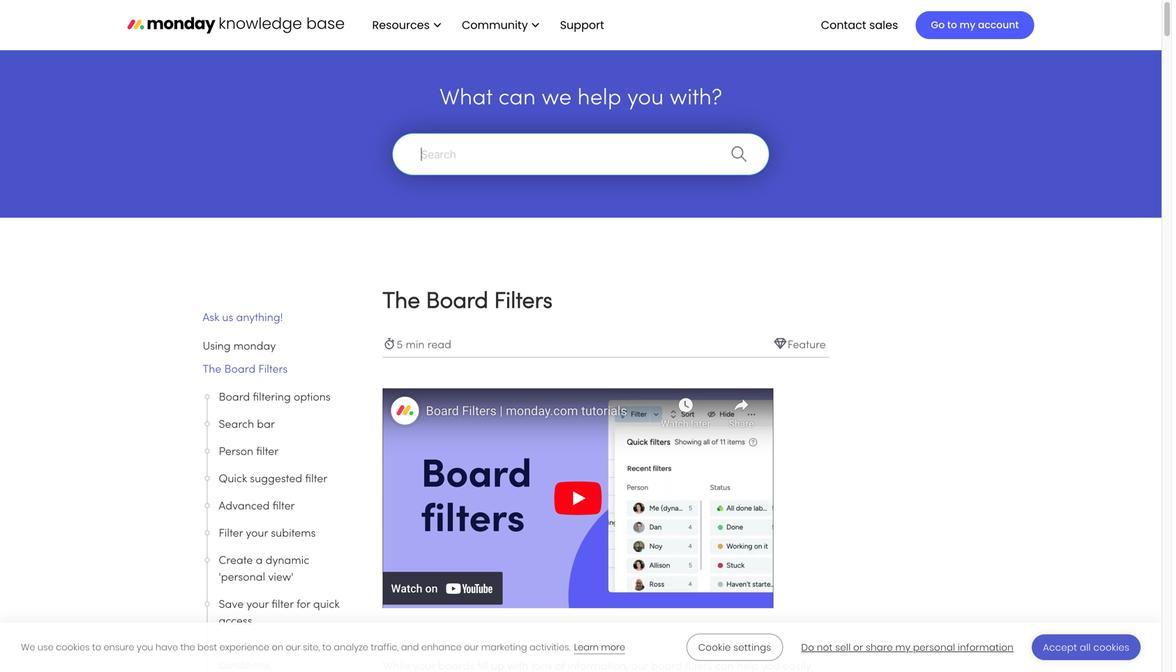 Task type: locate. For each thing, give the bounding box(es) containing it.
your right save
[[247, 600, 269, 610]]

0 horizontal spatial filters
[[258, 365, 288, 375]]

my right go
[[960, 18, 976, 32]]

suggested
[[250, 474, 302, 485]]

to right go
[[947, 18, 957, 32]]

1 vertical spatial my
[[896, 641, 911, 654]]

0 vertical spatial the
[[383, 291, 420, 313]]

do
[[801, 641, 814, 654]]

0 vertical spatial my
[[960, 18, 976, 32]]

site,
[[303, 641, 320, 654]]

or
[[854, 641, 863, 654]]

you left have
[[137, 641, 153, 654]]

to
[[947, 18, 957, 32], [92, 641, 101, 654], [322, 641, 332, 654]]

community link
[[455, 13, 546, 37]]

learn more link
[[574, 641, 625, 654]]

ask us anything!
[[203, 313, 283, 323]]

resources
[[372, 17, 430, 33]]

1 cookies from the left
[[56, 641, 90, 654]]

2 our from the left
[[464, 641, 479, 654]]

0 vertical spatial you
[[627, 88, 664, 110]]

the left best
[[180, 641, 195, 654]]

1 vertical spatial you
[[137, 641, 153, 654]]

1 vertical spatial filters
[[258, 365, 288, 375]]

activities.
[[530, 641, 571, 654]]

cookie
[[698, 641, 731, 654]]

understanding the conditions
[[219, 644, 313, 671]]

board down the using monday
[[224, 365, 256, 375]]

quick suggested filter link
[[219, 471, 349, 488]]

the board filters up read
[[383, 291, 553, 313]]

subitems
[[271, 529, 316, 539]]

0 horizontal spatial cookies
[[56, 641, 90, 654]]

1 vertical spatial the
[[203, 365, 221, 375]]

to right the site,
[[322, 641, 332, 654]]

share
[[866, 641, 893, 654]]

and
[[401, 641, 419, 654]]

my
[[960, 18, 976, 32], [896, 641, 911, 654]]

contact sales
[[821, 17, 898, 33]]

2 cookies from the left
[[1094, 641, 1130, 654]]

filter
[[219, 529, 243, 539]]

1 horizontal spatial cookies
[[1094, 641, 1130, 654]]

5
[[397, 340, 403, 351]]

1 vertical spatial your
[[247, 600, 269, 610]]

sell
[[836, 641, 851, 654]]

cookies for all
[[1094, 641, 1130, 654]]

0 horizontal spatial the board filters
[[203, 365, 288, 375]]

can
[[499, 88, 536, 110]]

cookies
[[56, 641, 90, 654], [1094, 641, 1130, 654]]

your for save
[[247, 600, 269, 610]]

board up search
[[219, 393, 250, 403]]

dialog
[[0, 622, 1162, 672]]

do not sell or share my personal information button
[[790, 634, 1025, 660]]

filter up filter your subitems link on the left bottom of page
[[273, 501, 295, 512]]

enhance
[[421, 641, 462, 654]]

marketing
[[481, 641, 527, 654]]

0 vertical spatial the board filters
[[383, 291, 553, 313]]

board
[[426, 291, 488, 313], [224, 365, 256, 375], [219, 393, 250, 403]]

resources link
[[365, 13, 448, 37]]

1 horizontal spatial you
[[627, 88, 664, 110]]

the right on
[[297, 644, 313, 654]]

1 horizontal spatial filters
[[494, 291, 553, 313]]

options
[[294, 393, 331, 403]]

board up read
[[426, 291, 488, 313]]

the
[[180, 641, 195, 654], [297, 644, 313, 654]]

ask
[[203, 313, 219, 323]]

the up 5
[[383, 291, 420, 313]]

1 horizontal spatial our
[[464, 641, 479, 654]]

the
[[383, 291, 420, 313], [203, 365, 221, 375]]

monday.com logo image
[[127, 10, 344, 39]]

person filter link
[[219, 444, 349, 461]]

to left the ensure
[[92, 641, 101, 654]]

our right 'enhance'
[[464, 641, 479, 654]]

what can we help you with?
[[440, 88, 722, 110]]

none search field inside main content
[[386, 133, 776, 175]]

Search search field
[[393, 133, 769, 175]]

0 vertical spatial your
[[246, 529, 268, 539]]

filter
[[256, 447, 279, 457], [305, 474, 327, 485], [273, 501, 295, 512], [272, 600, 294, 610]]

0 horizontal spatial the
[[203, 365, 221, 375]]

the board filters
[[383, 291, 553, 313], [203, 365, 288, 375]]

your for filter
[[246, 529, 268, 539]]

1 our from the left
[[286, 641, 301, 654]]

the board filters link
[[203, 361, 349, 378]]

us
[[222, 313, 233, 323]]

main element
[[358, 0, 1035, 50]]

quick suggested filter
[[219, 474, 327, 485]]

account
[[978, 18, 1019, 32]]

our right on
[[286, 641, 301, 654]]

cookie settings button
[[687, 634, 783, 661]]

cookies right the use
[[56, 641, 90, 654]]

monday
[[234, 342, 276, 352]]

access
[[219, 617, 252, 627]]

search bar
[[219, 420, 275, 430]]

save
[[219, 600, 244, 610]]

your
[[246, 529, 268, 539], [247, 600, 269, 610]]

filter your subitems
[[219, 529, 319, 539]]

personal
[[913, 641, 955, 654]]

0 vertical spatial board
[[426, 291, 488, 313]]

read
[[428, 340, 451, 351]]

quick
[[313, 600, 339, 610]]

quick
[[219, 474, 247, 485]]

0 horizontal spatial you
[[137, 641, 153, 654]]

main content
[[0, 42, 1162, 672]]

1 horizontal spatial the
[[297, 644, 313, 654]]

your right filter
[[246, 529, 268, 539]]

2 vertical spatial board
[[219, 393, 250, 403]]

on
[[272, 641, 283, 654]]

my inside button
[[896, 641, 911, 654]]

2 horizontal spatial to
[[947, 18, 957, 32]]

filters
[[494, 291, 553, 313], [258, 365, 288, 375]]

our
[[286, 641, 301, 654], [464, 641, 479, 654]]

1 horizontal spatial my
[[960, 18, 976, 32]]

your inside "save your filter for quick access"
[[247, 600, 269, 610]]

0 vertical spatial filters
[[494, 291, 553, 313]]

help
[[578, 88, 622, 110]]

list
[[358, 0, 616, 50]]

cookies inside button
[[1094, 641, 1130, 654]]

my right share
[[896, 641, 911, 654]]

more
[[601, 641, 625, 654]]

cookies right all
[[1094, 641, 1130, 654]]

0 horizontal spatial our
[[286, 641, 301, 654]]

1 horizontal spatial the board filters
[[383, 291, 553, 313]]

board inside board filtering options link
[[219, 393, 250, 403]]

cookie settings
[[698, 641, 771, 654]]

experience
[[220, 641, 269, 654]]

you
[[627, 88, 664, 110], [137, 641, 153, 654]]

None search field
[[386, 133, 776, 175]]

the board filters down the using monday
[[203, 365, 288, 375]]

the down using
[[203, 365, 221, 375]]

you right 'help'
[[627, 88, 664, 110]]

board filtering options link
[[219, 389, 349, 406]]

0 horizontal spatial my
[[896, 641, 911, 654]]

view'
[[268, 573, 294, 583]]

create
[[219, 556, 253, 566]]

ensure
[[104, 641, 134, 654]]

filter left the for
[[272, 600, 294, 610]]

my inside main element
[[960, 18, 976, 32]]



Task type: describe. For each thing, give the bounding box(es) containing it.
board filtering options
[[219, 393, 331, 403]]

filter inside "save your filter for quick access"
[[272, 600, 294, 610]]

using
[[203, 342, 231, 352]]

filtering
[[253, 393, 291, 403]]

list containing resources
[[358, 0, 616, 50]]

bar
[[257, 420, 275, 430]]

save your filter for quick access link
[[219, 597, 349, 630]]

we
[[542, 88, 572, 110]]

feature
[[788, 340, 826, 351]]

'personal
[[219, 573, 265, 583]]

cookies for use
[[56, 641, 90, 654]]

1 vertical spatial board
[[224, 365, 256, 375]]

community
[[462, 17, 528, 33]]

settings
[[734, 641, 771, 654]]

using monday link
[[203, 342, 276, 352]]

go to my account link
[[916, 11, 1035, 39]]

filter down 'bar'
[[256, 447, 279, 457]]

what
[[440, 88, 493, 110]]

using monday
[[203, 342, 276, 352]]

1 vertical spatial the board filters
[[203, 365, 288, 375]]

search
[[219, 420, 254, 430]]

advanced
[[219, 501, 270, 512]]

1 horizontal spatial to
[[322, 641, 332, 654]]

5 min read
[[397, 340, 451, 351]]

information
[[958, 641, 1014, 654]]

person filter
[[219, 447, 279, 457]]

filter right suggested
[[305, 474, 327, 485]]

analyze
[[334, 641, 368, 654]]

go to my account
[[931, 18, 1019, 32]]

create a dynamic 'personal view'
[[219, 556, 309, 583]]

0 horizontal spatial to
[[92, 641, 101, 654]]

anything!
[[236, 313, 283, 323]]

use
[[38, 641, 54, 654]]

sales
[[869, 17, 898, 33]]

1 horizontal spatial the
[[383, 291, 420, 313]]

the inside understanding the conditions
[[297, 644, 313, 654]]

min
[[406, 340, 425, 351]]

you inside main content
[[627, 88, 664, 110]]

contact sales link
[[814, 13, 905, 37]]

with?
[[670, 88, 722, 110]]

person
[[219, 447, 253, 457]]

have
[[155, 641, 178, 654]]

for
[[297, 600, 310, 610]]

best
[[197, 641, 217, 654]]

save your filter for quick access
[[219, 600, 339, 627]]

search bar link
[[219, 417, 349, 433]]

do not sell or share my personal information
[[801, 641, 1014, 654]]

we
[[21, 641, 35, 654]]

0 horizontal spatial the
[[180, 641, 195, 654]]

advanced filter link
[[219, 498, 349, 515]]

to inside main element
[[947, 18, 957, 32]]

support
[[560, 17, 604, 33]]

go
[[931, 18, 945, 32]]

dynamic
[[266, 556, 309, 566]]

accept all cookies button
[[1032, 634, 1141, 660]]

we use cookies to ensure you have the best experience on our site, to analyze traffic, and enhance our marketing activities. learn more
[[21, 641, 625, 654]]

main content containing what can we help you with?
[[0, 42, 1162, 672]]

conditions
[[219, 660, 270, 671]]

accept all cookies
[[1043, 641, 1130, 654]]

dialog containing cookie settings
[[0, 622, 1162, 672]]

learn
[[574, 641, 599, 654]]

ask us anything! link
[[203, 310, 349, 327]]

not
[[817, 641, 833, 654]]

contact
[[821, 17, 867, 33]]

filter your subitems link
[[219, 525, 349, 542]]

all
[[1080, 641, 1091, 654]]

a
[[256, 556, 263, 566]]

understanding
[[219, 644, 294, 654]]

accept
[[1043, 641, 1078, 654]]

create a dynamic 'personal view' link
[[219, 553, 349, 586]]

advanced filter
[[219, 501, 295, 512]]

traffic,
[[371, 641, 399, 654]]

understanding the conditions link
[[219, 641, 349, 672]]



Task type: vqa. For each thing, say whether or not it's contained in the screenshot.
the right my
yes



